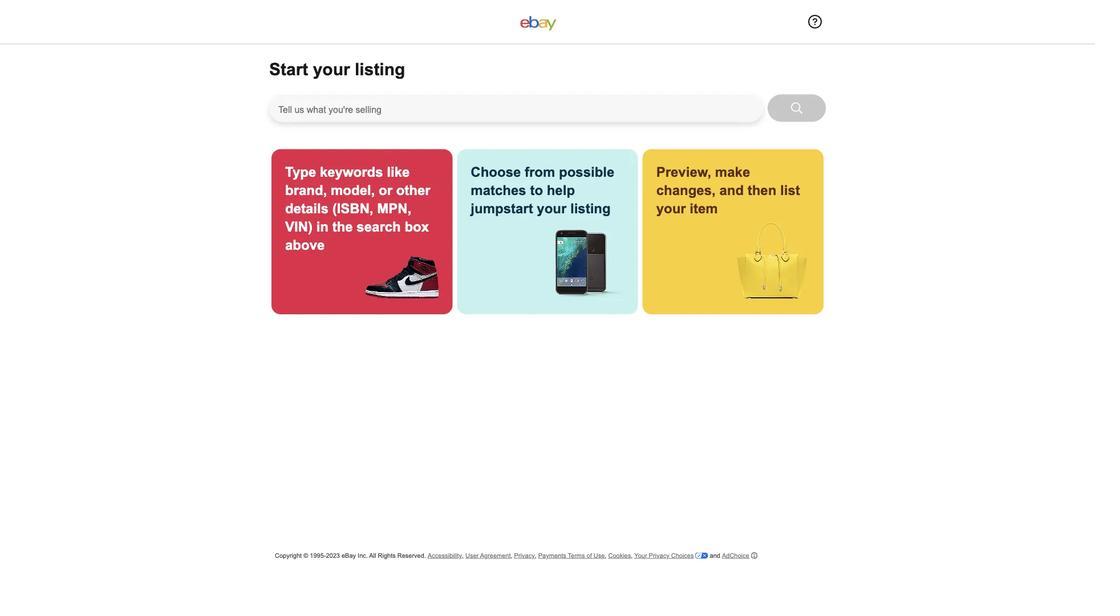 Task type: locate. For each thing, give the bounding box(es) containing it.
your
[[313, 60, 350, 79], [537, 201, 567, 216], [657, 201, 686, 216]]

1 horizontal spatial your
[[537, 201, 567, 216]]

jumpstart
[[471, 201, 533, 216]]

2 , from the left
[[511, 552, 513, 559]]

Tell us what you're selling text field
[[269, 94, 764, 122]]

terms
[[568, 552, 585, 559]]

list
[[781, 183, 801, 198]]

privacy left payments at the bottom of page
[[515, 552, 535, 559]]

1 horizontal spatial listing
[[571, 201, 611, 216]]

privacy right your
[[649, 552, 670, 559]]

of
[[587, 552, 592, 559]]

1 vertical spatial and
[[710, 552, 721, 559]]

and left adchoice
[[710, 552, 721, 559]]

make
[[716, 164, 751, 179]]

mpn,
[[377, 201, 412, 216]]

4 , from the left
[[605, 552, 607, 559]]

inc.
[[358, 552, 368, 559]]

©
[[304, 552, 308, 559]]

1 vertical spatial listing
[[571, 201, 611, 216]]

,
[[462, 552, 464, 559], [511, 552, 513, 559], [535, 552, 537, 559], [605, 552, 607, 559], [631, 552, 633, 559]]

privacy
[[515, 552, 535, 559], [649, 552, 670, 559]]

the
[[333, 219, 353, 234]]

preview, make changes, and then list your item
[[657, 164, 801, 216]]

copyright
[[275, 552, 302, 559]]

0 vertical spatial and
[[720, 183, 744, 198]]

your
[[635, 552, 648, 559]]

possible
[[559, 164, 615, 179]]

2 privacy from the left
[[649, 552, 670, 559]]

choose
[[471, 164, 521, 179]]

help
[[547, 183, 575, 198]]

cookies link
[[609, 552, 631, 560]]

, left payments at the bottom of page
[[535, 552, 537, 559]]

adchoice link
[[723, 552, 758, 560]]

preview,
[[657, 164, 712, 179]]

1 horizontal spatial privacy
[[649, 552, 670, 559]]

, left user
[[462, 552, 464, 559]]

your down changes,
[[657, 201, 686, 216]]

search
[[357, 219, 401, 234]]

above
[[285, 237, 325, 253]]

image1 image
[[363, 254, 439, 299]]

, left your
[[631, 552, 633, 559]]

0 horizontal spatial privacy
[[515, 552, 535, 559]]

and down the make on the right top of the page
[[720, 183, 744, 198]]

listing
[[355, 60, 405, 79], [571, 201, 611, 216]]

ebay
[[342, 552, 356, 559]]

your right the start
[[313, 60, 350, 79]]

listing inside choose from possible matches to help jumpstart your listing
[[571, 201, 611, 216]]

, left privacy link
[[511, 552, 513, 559]]

payments terms of use link
[[539, 552, 605, 560]]

adchoice
[[723, 552, 750, 559]]

your down help
[[537, 201, 567, 216]]

reserved.
[[398, 552, 426, 559]]

then
[[748, 183, 777, 198]]

1995-
[[310, 552, 326, 559]]

your inside choose from possible matches to help jumpstart your listing
[[537, 201, 567, 216]]

image2 image
[[548, 219, 625, 299]]

and
[[720, 183, 744, 198], [710, 552, 721, 559]]

2 horizontal spatial your
[[657, 201, 686, 216]]

1 privacy from the left
[[515, 552, 535, 559]]

, left cookies
[[605, 552, 607, 559]]

and inside preview, make changes, and then list your item
[[720, 183, 744, 198]]

0 horizontal spatial your
[[313, 60, 350, 79]]

0 vertical spatial listing
[[355, 60, 405, 79]]

or
[[379, 183, 393, 198]]

copyright © 1995-2023 ebay inc. all rights reserved. accessibility , user agreement , privacy , payments terms of use , cookies , your privacy choices
[[275, 552, 694, 559]]

start
[[269, 60, 308, 79]]

other
[[396, 183, 431, 198]]

keywords
[[320, 164, 383, 179]]

(isbn,
[[333, 201, 374, 216]]



Task type: vqa. For each thing, say whether or not it's contained in the screenshot.
2nd PRIVACY
yes



Task type: describe. For each thing, give the bounding box(es) containing it.
and adchoice
[[709, 552, 750, 559]]

matches
[[471, 183, 527, 198]]

box
[[405, 219, 429, 234]]

to
[[530, 183, 543, 198]]

start your listing
[[269, 60, 405, 79]]

from
[[525, 164, 556, 179]]

user
[[466, 552, 479, 559]]

type keywords like brand, model, or other details (isbn, mpn, vin) in the search box above
[[285, 164, 431, 253]]

cookies
[[609, 552, 631, 559]]

agreement
[[480, 552, 511, 559]]

like
[[387, 164, 410, 179]]

item
[[690, 201, 718, 216]]

privacy link
[[515, 552, 535, 560]]

vin)
[[285, 219, 313, 234]]

use
[[594, 552, 605, 559]]

image3 image
[[734, 222, 810, 299]]

choices
[[672, 552, 694, 559]]

2023
[[326, 552, 340, 559]]

3 , from the left
[[535, 552, 537, 559]]

choose from possible matches to help jumpstart your listing
[[471, 164, 615, 216]]

1 , from the left
[[462, 552, 464, 559]]

rights
[[378, 552, 396, 559]]

accessibility
[[428, 552, 462, 559]]

accessibility link
[[428, 552, 462, 560]]

changes,
[[657, 183, 716, 198]]

5 , from the left
[[631, 552, 633, 559]]

0 horizontal spatial listing
[[355, 60, 405, 79]]

your privacy choices link
[[635, 552, 709, 560]]

type
[[285, 164, 316, 179]]

model,
[[331, 183, 375, 198]]

user agreement link
[[466, 552, 511, 560]]

in
[[317, 219, 329, 234]]

payments
[[539, 552, 567, 559]]

details
[[285, 201, 329, 216]]

all
[[369, 552, 376, 559]]

brand,
[[285, 183, 327, 198]]

your inside preview, make changes, and then list your item
[[657, 201, 686, 216]]



